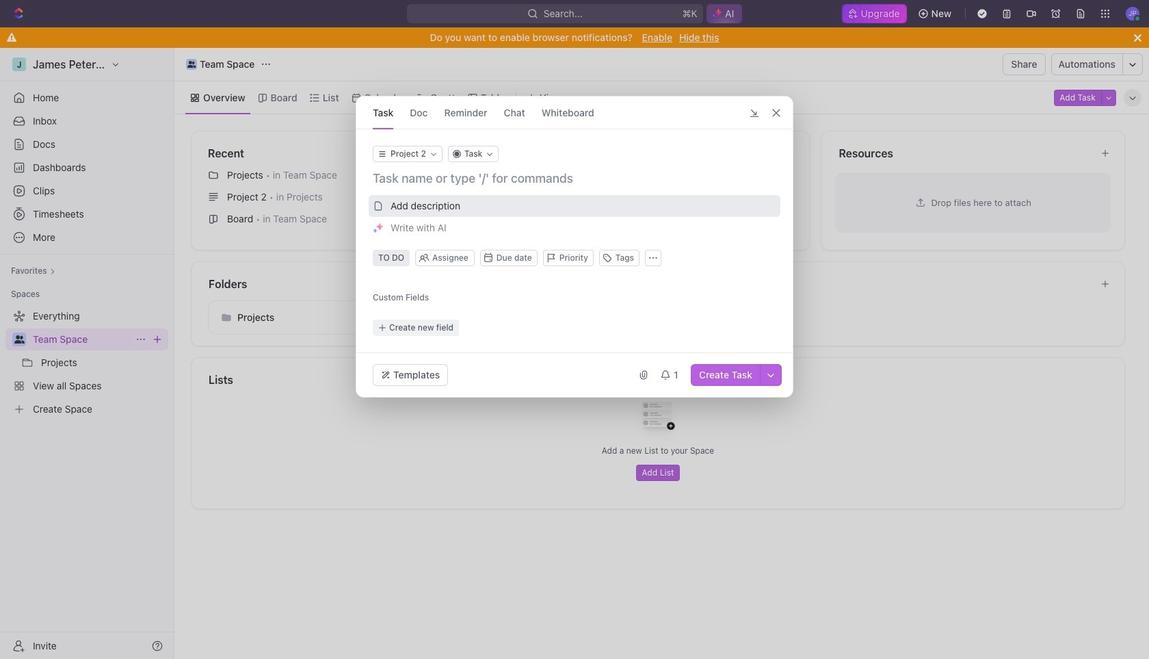 Task type: locate. For each thing, give the bounding box(es) containing it.
no most used docs image
[[631, 162, 686, 217]]

dialog
[[356, 96, 794, 398]]

user group image
[[14, 335, 24, 344]]

sidebar navigation
[[0, 48, 175, 659]]

tree
[[5, 305, 168, 420]]

user group image
[[187, 61, 196, 68]]



Task type: describe. For each thing, give the bounding box(es) containing it.
no lists icon. image
[[631, 391, 686, 446]]

tree inside sidebar navigation
[[5, 305, 168, 420]]

Task name or type '/' for commands text field
[[373, 170, 780, 187]]



Task type: vqa. For each thing, say whether or not it's contained in the screenshot.
James Peterson's Workspace, , element at left top
no



